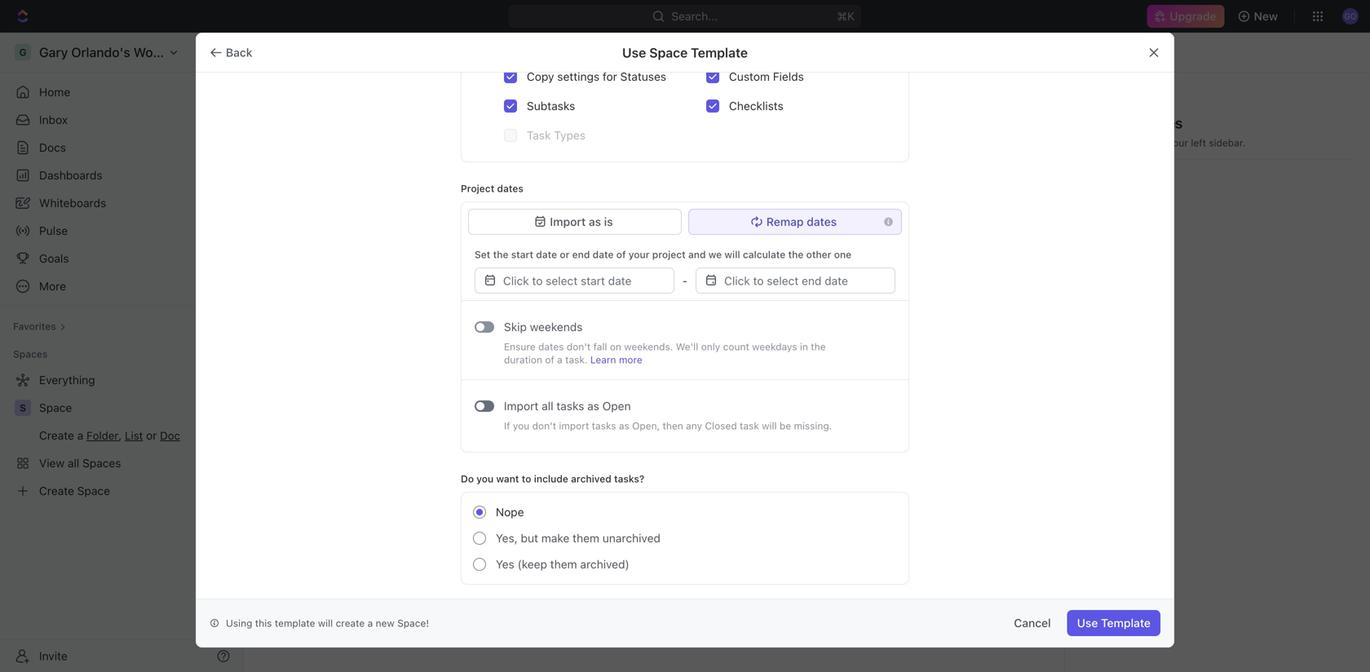 Task type: describe. For each thing, give the bounding box(es) containing it.
one
[[834, 249, 852, 260]]

spaces right all
[[635, 335, 669, 347]]

project dates element
[[461, 201, 909, 453]]

weekdays
[[752, 341, 797, 352]]

set the start date or end date of your project and we will calculate the other one
[[475, 249, 852, 260]]

on
[[610, 341, 621, 352]]

docs link
[[7, 135, 237, 161]]

space link
[[39, 395, 233, 421]]

Custom Fields checkbox
[[706, 70, 719, 83]]

duration
[[504, 354, 542, 365]]

-
[[683, 274, 688, 287]]

1 date from the left
[[536, 249, 557, 260]]

sidebar navigation
[[0, 33, 244, 672]]

Nope radio
[[473, 506, 486, 519]]

make
[[541, 531, 570, 545]]

your inside "project dates" element
[[629, 249, 650, 260]]

(keep
[[518, 558, 547, 571]]

include
[[534, 473, 568, 485]]

subtasks
[[527, 99, 575, 113]]

types
[[554, 128, 586, 142]]

cancel
[[1014, 616, 1051, 630]]

for
[[603, 70, 617, 83]]

set
[[475, 249, 490, 260]]

all spaces joined
[[621, 335, 700, 347]]

learn more link
[[590, 354, 642, 365]]

favorites
[[13, 321, 56, 332]]

project dates
[[461, 183, 523, 194]]

Yes (keep them archived) radio
[[473, 558, 486, 571]]

yes (keep them archived)
[[496, 558, 629, 571]]

project
[[652, 249, 686, 260]]

statuses
[[620, 70, 666, 83]]

new button
[[1231, 3, 1288, 29]]

use for use space template
[[622, 45, 646, 60]]

to
[[522, 473, 531, 485]]

tasks?
[[614, 473, 644, 485]]

whiteboards
[[39, 196, 106, 210]]

yes
[[496, 558, 514, 571]]

1 vertical spatial a
[[368, 617, 373, 629]]

space, , element
[[15, 400, 31, 416]]

space inside sidebar navigation
[[39, 401, 72, 414]]

don't for all
[[532, 420, 556, 431]]

ensure dates don't fall on weekends. we'll only count weekdays in the duration of a task.
[[504, 341, 826, 365]]

back button
[[203, 40, 262, 66]]

import as is button
[[468, 209, 682, 235]]

a inside ensure dates don't fall on weekends. we'll only count weekdays in the duration of a task.
[[557, 354, 563, 365]]

Task Types checkbox
[[504, 129, 517, 142]]

end
[[572, 249, 590, 260]]

settings
[[557, 70, 600, 83]]

more
[[619, 354, 642, 365]]

you for if
[[513, 420, 530, 431]]

closed
[[705, 420, 737, 431]]

template
[[275, 617, 315, 629]]

template inside button
[[1101, 616, 1151, 630]]

⌘k
[[837, 9, 855, 23]]

the inside ensure dates don't fall on weekends. we'll only count weekdays in the duration of a task.
[[811, 341, 826, 352]]

s
[[20, 402, 26, 413]]

is
[[604, 215, 613, 228]]

home
[[39, 85, 70, 99]]

ensure
[[504, 341, 536, 352]]

create
[[336, 617, 365, 629]]

if you don't import tasks as open, then any closed task will be missing.
[[504, 420, 832, 431]]

1 horizontal spatial of
[[616, 249, 626, 260]]

remap dates button
[[688, 209, 902, 235]]

shown
[[1125, 137, 1154, 148]]

start
[[511, 249, 533, 260]]

as inside button
[[589, 215, 601, 228]]

using this template will create a new space !
[[226, 617, 429, 629]]

task types
[[527, 128, 586, 142]]

you for do
[[477, 473, 494, 485]]

weekends.
[[624, 341, 673, 352]]

1 vertical spatial them
[[550, 558, 577, 571]]

visible spaces spaces shown in your left sidebar.
[[1088, 114, 1245, 148]]

import for import all tasks as open
[[504, 399, 539, 413]]

calculate
[[743, 249, 786, 260]]

missing.
[[794, 420, 832, 431]]

of inside ensure dates don't fall on weekends. we'll only count weekdays in the duration of a task.
[[545, 354, 554, 365]]

unarchived
[[603, 531, 661, 545]]

0 vertical spatial template
[[691, 45, 748, 60]]

fall
[[593, 341, 607, 352]]

0 vertical spatial space
[[649, 45, 688, 60]]

2 date from the left
[[593, 249, 614, 260]]

1 horizontal spatial tasks
[[592, 420, 616, 431]]

in inside visible spaces spaces shown in your left sidebar.
[[1157, 137, 1165, 148]]

spaces inside sidebar navigation
[[13, 348, 48, 360]]

visible
[[1088, 114, 1131, 132]]

upgrade
[[1170, 9, 1217, 23]]

archived)
[[580, 558, 629, 571]]

yes, but make them unarchived
[[496, 531, 661, 545]]

spaces up shown
[[1134, 114, 1182, 132]]

0 vertical spatial tasks
[[556, 399, 584, 413]]

only
[[701, 341, 720, 352]]

this
[[255, 617, 272, 629]]



Task type: vqa. For each thing, say whether or not it's contained in the screenshot.
"Sales" corresponding to Essentials
no



Task type: locate. For each thing, give the bounding box(es) containing it.
and
[[688, 249, 706, 260]]

don't down all
[[532, 420, 556, 431]]

1 vertical spatial use
[[1077, 616, 1098, 630]]

0 horizontal spatial the
[[493, 249, 508, 260]]

1 vertical spatial your
[[629, 249, 650, 260]]

0 vertical spatial use
[[622, 45, 646, 60]]

them
[[573, 531, 599, 545], [550, 558, 577, 571]]

1 horizontal spatial date
[[593, 249, 614, 260]]

1 vertical spatial space
[[39, 401, 72, 414]]

1 vertical spatial you
[[477, 473, 494, 485]]

in
[[1157, 137, 1165, 148], [800, 341, 808, 352]]

dates inside ensure dates don't fall on weekends. we'll only count weekdays in the duration of a task.
[[538, 341, 564, 352]]

0 vertical spatial import
[[550, 215, 586, 228]]

in right the weekdays
[[800, 341, 808, 352]]

0 horizontal spatial tasks
[[556, 399, 584, 413]]

Yes, but make them unarchived radio
[[473, 532, 486, 545]]

Subtasks checkbox
[[504, 100, 517, 113]]

date right end
[[593, 249, 614, 260]]

dates inside button
[[807, 215, 837, 228]]

Checklists checkbox
[[706, 100, 719, 113]]

open
[[602, 399, 631, 413]]

0 horizontal spatial a
[[368, 617, 373, 629]]

nope
[[496, 505, 524, 519]]

your inside visible spaces spaces shown in your left sidebar.
[[1168, 137, 1188, 148]]

goals link
[[7, 245, 237, 272]]

1 vertical spatial import
[[504, 399, 539, 413]]

task.
[[565, 354, 588, 365]]

search...
[[672, 9, 718, 23]]

you
[[513, 420, 530, 431], [477, 473, 494, 485]]

0 vertical spatial don't
[[567, 341, 591, 352]]

sidebar.
[[1209, 137, 1245, 148]]

space up statuses
[[649, 45, 688, 60]]

1 horizontal spatial the
[[788, 249, 804, 260]]

!
[[426, 617, 429, 629]]

use inside button
[[1077, 616, 1098, 630]]

the
[[493, 249, 508, 260], [788, 249, 804, 260], [811, 341, 826, 352]]

0 horizontal spatial dates
[[497, 183, 523, 194]]

in right shown
[[1157, 137, 1165, 148]]

dates for ensure
[[538, 341, 564, 352]]

your left project on the top of the page
[[629, 249, 650, 260]]

1 vertical spatial dates
[[807, 215, 837, 228]]

using
[[226, 617, 252, 629]]

1 vertical spatial as
[[587, 399, 599, 413]]

your
[[1168, 137, 1188, 148], [629, 249, 650, 260]]

space right s
[[39, 401, 72, 414]]

1 horizontal spatial use
[[1077, 616, 1098, 630]]

skip weekends
[[504, 320, 583, 334]]

left
[[1191, 137, 1206, 148]]

2 vertical spatial as
[[619, 420, 629, 431]]

all
[[542, 399, 553, 413]]

joined
[[672, 335, 700, 347]]

0 horizontal spatial you
[[477, 473, 494, 485]]

the right the weekdays
[[811, 341, 826, 352]]

2 horizontal spatial dates
[[807, 215, 837, 228]]

we
[[709, 249, 722, 260]]

spaces down "favorites"
[[13, 348, 48, 360]]

weekends
[[530, 320, 583, 334]]

the right set
[[493, 249, 508, 260]]

0 vertical spatial a
[[557, 354, 563, 365]]

1 vertical spatial tasks
[[592, 420, 616, 431]]

dates right project
[[497, 183, 523, 194]]

0 vertical spatial as
[[589, 215, 601, 228]]

import up 'if'
[[504, 399, 539, 413]]

1 horizontal spatial dates
[[538, 341, 564, 352]]

upgrade link
[[1147, 5, 1225, 28]]

checklists
[[729, 99, 784, 113]]

other
[[806, 249, 831, 260]]

learn
[[590, 354, 616, 365]]

spaces down visible
[[1088, 137, 1122, 148]]

pulse
[[39, 224, 68, 237]]

as left the open
[[587, 399, 599, 413]]

tasks up import
[[556, 399, 584, 413]]

any
[[686, 420, 702, 431]]

favorites button
[[7, 316, 72, 336]]

count
[[723, 341, 749, 352]]

invite
[[39, 649, 68, 663]]

date left or
[[536, 249, 557, 260]]

import for import as is
[[550, 215, 586, 228]]

custom fields
[[729, 70, 804, 83]]

2 horizontal spatial the
[[811, 341, 826, 352]]

1 horizontal spatial space
[[397, 617, 426, 629]]

new
[[1254, 9, 1278, 23]]

1 horizontal spatial will
[[725, 249, 740, 260]]

import up or
[[550, 215, 586, 228]]

you right 'do'
[[477, 473, 494, 485]]

0 vertical spatial will
[[725, 249, 740, 260]]

0 horizontal spatial will
[[318, 617, 333, 629]]

use for use template
[[1077, 616, 1098, 630]]

import
[[550, 215, 586, 228], [504, 399, 539, 413]]

2 horizontal spatial will
[[762, 420, 777, 431]]

or
[[560, 249, 570, 260]]

0 vertical spatial in
[[1157, 137, 1165, 148]]

as left is
[[589, 215, 601, 228]]

copy
[[527, 70, 554, 83]]

0 horizontal spatial your
[[629, 249, 650, 260]]

them down make
[[550, 558, 577, 571]]

2 horizontal spatial space
[[649, 45, 688, 60]]

custom
[[729, 70, 770, 83]]

inbox
[[39, 113, 68, 126]]

use up statuses
[[622, 45, 646, 60]]

don't inside ensure dates don't fall on weekends. we'll only count weekdays in the duration of a task.
[[567, 341, 591, 352]]

skip
[[504, 320, 527, 334]]

1 horizontal spatial a
[[557, 354, 563, 365]]

will left be
[[762, 420, 777, 431]]

will right we
[[725, 249, 740, 260]]

dates down weekends
[[538, 341, 564, 352]]

you right 'if'
[[513, 420, 530, 431]]

0 horizontal spatial import
[[504, 399, 539, 413]]

a left new at the bottom of the page
[[368, 617, 373, 629]]

use template
[[1077, 616, 1151, 630]]

0 vertical spatial your
[[1168, 137, 1188, 148]]

1 horizontal spatial import
[[550, 215, 586, 228]]

0 vertical spatial you
[[513, 420, 530, 431]]

dashboards
[[39, 168, 102, 182]]

but
[[521, 531, 538, 545]]

dates for project
[[497, 183, 523, 194]]

1 horizontal spatial you
[[513, 420, 530, 431]]

back
[[226, 46, 252, 59]]

dates up the other
[[807, 215, 837, 228]]

1 vertical spatial will
[[762, 420, 777, 431]]

1 vertical spatial don't
[[532, 420, 556, 431]]

tasks down the open
[[592, 420, 616, 431]]

home link
[[7, 79, 237, 105]]

be
[[780, 420, 791, 431]]

open,
[[632, 420, 660, 431]]

0 horizontal spatial of
[[545, 354, 554, 365]]

1 horizontal spatial in
[[1157, 137, 1165, 148]]

if
[[504, 420, 510, 431]]

1 vertical spatial of
[[545, 354, 554, 365]]

copy settings for statuses
[[527, 70, 666, 83]]

project
[[461, 183, 494, 194]]

whiteboards link
[[7, 190, 237, 216]]

new
[[376, 617, 395, 629]]

2 vertical spatial space
[[397, 617, 426, 629]]

0 horizontal spatial don't
[[532, 420, 556, 431]]

0 horizontal spatial in
[[800, 341, 808, 352]]

will left create on the bottom of page
[[318, 617, 333, 629]]

1 horizontal spatial your
[[1168, 137, 1188, 148]]

use right cancel
[[1077, 616, 1098, 630]]

in inside ensure dates don't fall on weekends. we'll only count weekdays in the duration of a task.
[[800, 341, 808, 352]]

learn more
[[590, 354, 642, 365]]

don't
[[567, 341, 591, 352], [532, 420, 556, 431]]

task
[[740, 420, 759, 431]]

dashboards link
[[7, 162, 237, 188]]

your left 'left'
[[1168, 137, 1188, 148]]

use template button
[[1067, 610, 1161, 636]]

all
[[621, 335, 632, 347]]

1 horizontal spatial template
[[1101, 616, 1151, 630]]

will
[[725, 249, 740, 260], [762, 420, 777, 431], [318, 617, 333, 629]]

of
[[616, 249, 626, 260], [545, 354, 554, 365]]

we'll
[[676, 341, 698, 352]]

0 horizontal spatial template
[[691, 45, 748, 60]]

import as is
[[550, 215, 613, 228]]

of right end
[[616, 249, 626, 260]]

0 horizontal spatial space
[[39, 401, 72, 414]]

0 vertical spatial of
[[616, 249, 626, 260]]

dates
[[497, 183, 523, 194], [807, 215, 837, 228], [538, 341, 564, 352]]

remap dates
[[767, 215, 837, 228]]

of right duration
[[545, 354, 554, 365]]

1 vertical spatial template
[[1101, 616, 1151, 630]]

you inside "project dates" element
[[513, 420, 530, 431]]

the left the other
[[788, 249, 804, 260]]

them right make
[[573, 531, 599, 545]]

Copy settings for Statuses checkbox
[[504, 70, 517, 83]]

0 vertical spatial them
[[573, 531, 599, 545]]

0 horizontal spatial date
[[536, 249, 557, 260]]

2 vertical spatial dates
[[538, 341, 564, 352]]

don't for weekends
[[567, 341, 591, 352]]

goals
[[39, 252, 69, 265]]

dates for remap
[[807, 215, 837, 228]]

do you want to include archived tasks? option group
[[473, 499, 902, 577]]

archived
[[571, 473, 611, 485]]

a left task. at bottom left
[[557, 354, 563, 365]]

use
[[622, 45, 646, 60], [1077, 616, 1098, 630]]

do you want to include archived tasks?
[[461, 473, 644, 485]]

fields
[[773, 70, 804, 83]]

then
[[663, 420, 683, 431]]

0 horizontal spatial use
[[622, 45, 646, 60]]

2 vertical spatial will
[[318, 617, 333, 629]]

don't up task. at bottom left
[[567, 341, 591, 352]]

as down the open
[[619, 420, 629, 431]]

cancel button
[[1004, 610, 1061, 636]]

import all tasks as open
[[504, 399, 631, 413]]

import inside button
[[550, 215, 586, 228]]

1 horizontal spatial don't
[[567, 341, 591, 352]]

remap
[[767, 215, 804, 228]]

import
[[559, 420, 589, 431]]

space right new at the bottom of the page
[[397, 617, 426, 629]]

1 vertical spatial in
[[800, 341, 808, 352]]

0 vertical spatial dates
[[497, 183, 523, 194]]

inbox link
[[7, 107, 237, 133]]



